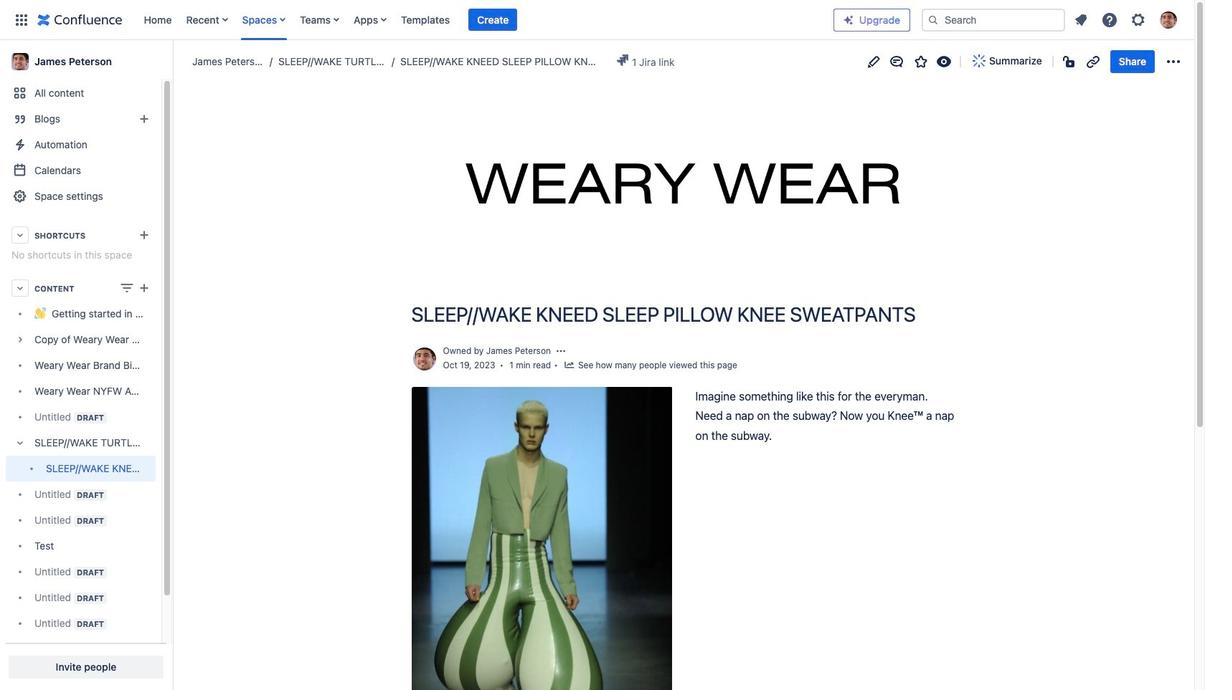 Task type: locate. For each thing, give the bounding box(es) containing it.
global element
[[9, 0, 834, 40]]

collapse sidebar image
[[156, 47, 188, 76]]

tree
[[6, 301, 156, 663]]

1 horizontal spatial list
[[1068, 7, 1186, 33]]

premium image
[[843, 14, 854, 25]]

tree inside space element
[[6, 301, 156, 663]]

no restrictions image
[[1062, 53, 1079, 70]]

your profile and preferences image
[[1160, 11, 1177, 28]]

add shortcut image
[[136, 227, 153, 244]]

0 horizontal spatial list
[[137, 0, 834, 40]]

list item
[[469, 8, 518, 31]]

None search field
[[922, 8, 1065, 31]]

confluence image
[[37, 11, 122, 28], [37, 11, 122, 28]]

list for appswitcher icon
[[137, 0, 834, 40]]

inflatable pants today inline 200227 5.webp image
[[411, 387, 673, 691]]

create a page image
[[136, 280, 153, 297]]

edit this page image
[[865, 53, 882, 70]]

banner
[[0, 0, 1195, 40]]

tree item
[[6, 430, 156, 482]]

list
[[137, 0, 834, 40], [1068, 7, 1186, 33]]

stop watching image
[[936, 53, 953, 70]]

space element
[[0, 40, 172, 691]]

search image
[[928, 14, 939, 25]]

more actions image
[[1165, 53, 1182, 70]]

copy link image
[[1085, 53, 1102, 70]]



Task type: vqa. For each thing, say whether or not it's contained in the screenshot.
'fields'
no



Task type: describe. For each thing, give the bounding box(es) containing it.
tree item inside space element
[[6, 430, 156, 482]]

notification icon image
[[1073, 11, 1090, 28]]

create a blog image
[[136, 110, 153, 128]]

appswitcher icon image
[[13, 11, 30, 28]]

list for premium image
[[1068, 7, 1186, 33]]

Search field
[[922, 8, 1065, 31]]

manage page ownership image
[[555, 346, 567, 357]]

star image
[[913, 53, 930, 70]]

change view image
[[118, 280, 136, 297]]

settings icon image
[[1130, 11, 1147, 28]]

help icon image
[[1101, 11, 1118, 28]]

list item inside global element
[[469, 8, 518, 31]]



